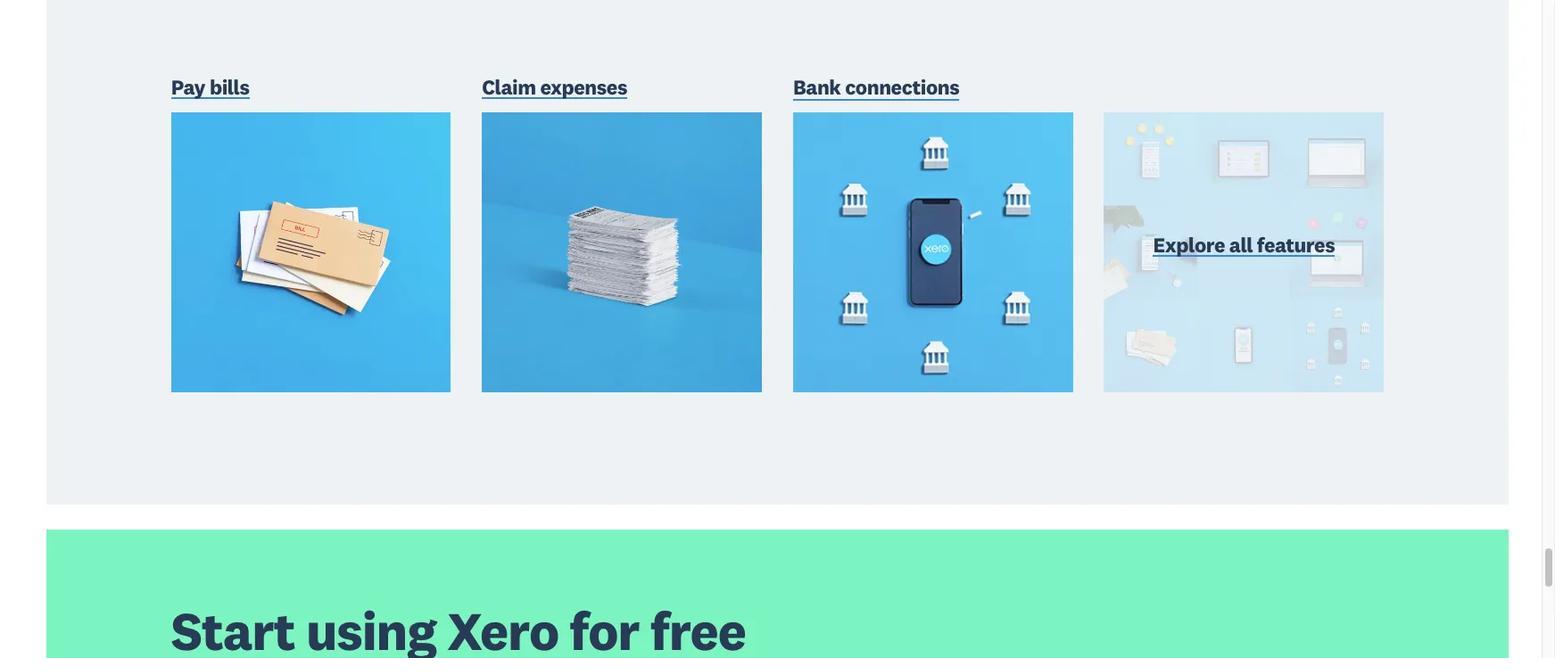 Task type: locate. For each thing, give the bounding box(es) containing it.
expenses
[[540, 74, 627, 100]]

features
[[1257, 232, 1335, 258]]

bank connections link
[[793, 74, 959, 104]]

claim
[[482, 74, 536, 100]]

pay bills link
[[171, 74, 249, 104]]



Task type: vqa. For each thing, say whether or not it's contained in the screenshot.
xero cashbook
no



Task type: describe. For each thing, give the bounding box(es) containing it.
explore
[[1153, 232, 1225, 258]]

explore all features link
[[1153, 232, 1335, 262]]

connections
[[845, 74, 959, 100]]

pay bills
[[171, 74, 249, 100]]

pay
[[171, 74, 205, 100]]

claim expenses
[[482, 74, 627, 100]]

bills
[[210, 74, 249, 100]]

all
[[1229, 232, 1253, 258]]

explore all features
[[1153, 232, 1335, 258]]

bank connections
[[793, 74, 959, 100]]

claim expenses link
[[482, 74, 627, 104]]

bank
[[793, 74, 841, 100]]



